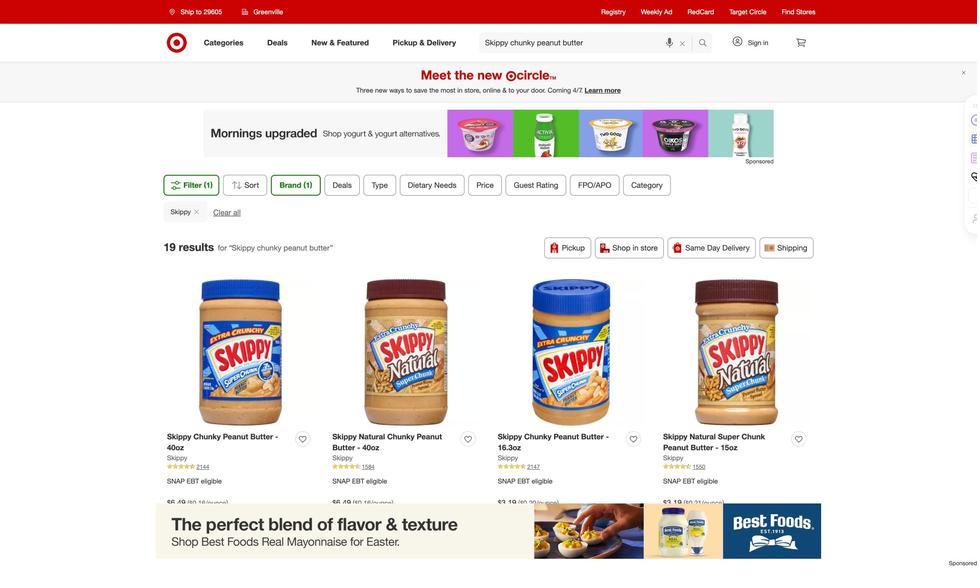 Task type: describe. For each thing, give the bounding box(es) containing it.
What can we help you find? suggestions appear below search field
[[480, 32, 702, 53]]

1 vertical spatial advertisement element
[[0, 504, 978, 560]]



Task type: vqa. For each thing, say whether or not it's contained in the screenshot.
single-
no



Task type: locate. For each thing, give the bounding box(es) containing it.
skippy chunky peanut butter - 16.3oz image
[[498, 280, 645, 426], [498, 280, 645, 426]]

skippy natural chunky peanut butter - 40oz image
[[333, 280, 480, 426], [333, 280, 480, 426]]

skippy chunky peanut butter - 40oz image
[[167, 280, 314, 426], [167, 280, 314, 426]]

0 vertical spatial advertisement element
[[204, 110, 774, 157]]

skippy natural super chunk peanut butter - 15oz image
[[664, 280, 811, 426], [664, 280, 811, 426]]

advertisement element
[[204, 110, 774, 157], [0, 504, 978, 560]]



